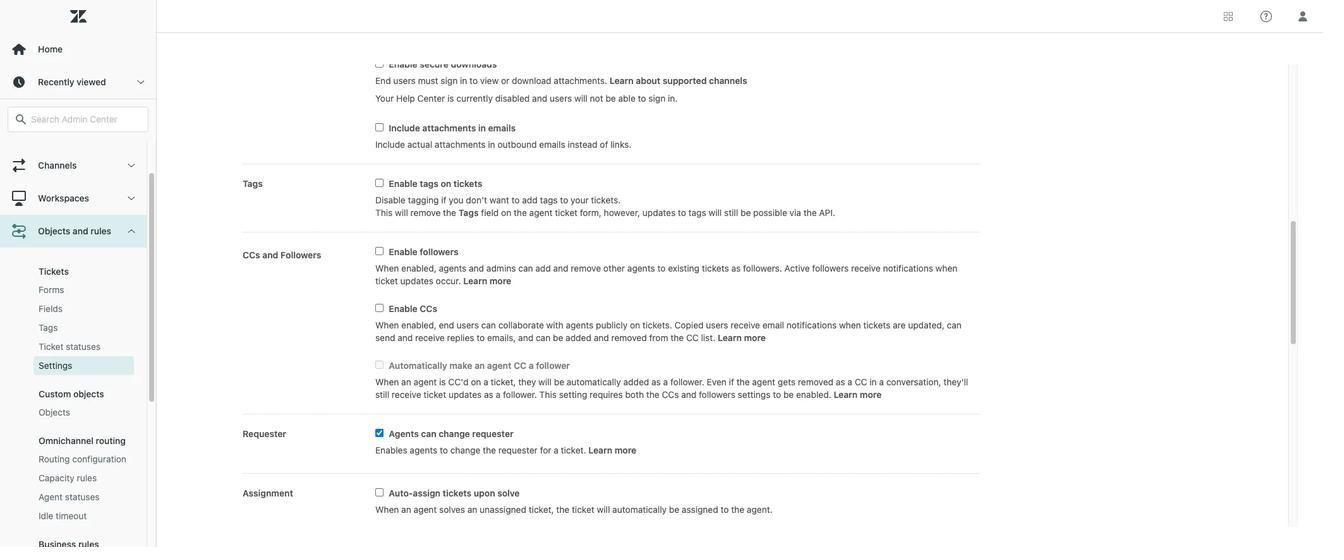 Task type: locate. For each thing, give the bounding box(es) containing it.
viewed
[[77, 76, 106, 87]]

tree containing channels
[[0, 116, 156, 547]]

objects inside group
[[39, 407, 70, 418]]

statuses down tags link
[[66, 341, 101, 352]]

agent
[[39, 492, 63, 503]]

1 vertical spatial statuses
[[65, 492, 100, 503]]

configuration
[[72, 454, 126, 465]]

objects inside dropdown button
[[38, 226, 70, 236]]

custom objects element
[[39, 389, 104, 400]]

idle timeout link
[[34, 507, 134, 526]]

objects element
[[39, 407, 70, 419]]

idle
[[39, 511, 53, 522]]

agent statuses
[[39, 492, 100, 503]]

omnichannel
[[39, 436, 93, 446]]

tags
[[39, 322, 58, 333]]

tree
[[0, 116, 156, 547]]

forms link
[[34, 281, 134, 300]]

timeout
[[56, 511, 87, 522]]

forms element
[[39, 284, 64, 296]]

help image
[[1261, 10, 1273, 22]]

routing configuration element
[[39, 453, 126, 466]]

fields
[[39, 303, 63, 314]]

settings element
[[39, 360, 72, 372]]

routing configuration link
[[34, 450, 134, 469]]

business rules element
[[39, 539, 99, 547]]

0 vertical spatial rules
[[91, 226, 111, 236]]

tree item
[[0, 215, 147, 547]]

objects
[[38, 226, 70, 236], [39, 407, 70, 418]]

settings link
[[34, 357, 134, 376]]

objects
[[73, 389, 104, 400]]

forms
[[39, 284, 64, 295]]

and
[[73, 226, 88, 236]]

tags element
[[39, 322, 58, 334]]

None search field
[[1, 107, 155, 132]]

0 vertical spatial statuses
[[66, 341, 101, 352]]

ticket
[[39, 341, 64, 352]]

statuses down capacity rules link
[[65, 492, 100, 503]]

capacity rules element
[[39, 472, 97, 485]]

rules
[[91, 226, 111, 236], [77, 473, 97, 484]]

1 vertical spatial objects
[[39, 407, 70, 418]]

statuses inside 'link'
[[65, 492, 100, 503]]

custom
[[39, 389, 71, 400]]

tags link
[[34, 319, 134, 338]]

1 vertical spatial rules
[[77, 473, 97, 484]]

agent statuses element
[[39, 491, 100, 504]]

omnichannel routing
[[39, 436, 126, 446]]

capacity
[[39, 473, 74, 484]]

ticket statuses
[[39, 341, 101, 352]]

rules right and
[[91, 226, 111, 236]]

recently viewed
[[38, 76, 106, 87]]

tree item containing objects and rules
[[0, 215, 147, 547]]

0 vertical spatial objects
[[38, 226, 70, 236]]

objects and rules group
[[0, 248, 147, 547]]

statuses
[[66, 341, 101, 352], [65, 492, 100, 503]]

objects left and
[[38, 226, 70, 236]]

rules down routing configuration link
[[77, 473, 97, 484]]

objects down custom
[[39, 407, 70, 418]]

primary element
[[0, 0, 157, 547]]

recently
[[38, 76, 74, 87]]



Task type: describe. For each thing, give the bounding box(es) containing it.
idle timeout element
[[39, 510, 87, 523]]

routing
[[96, 436, 126, 446]]

settings
[[39, 360, 72, 371]]

tree inside primary element
[[0, 116, 156, 547]]

objects and rules
[[38, 226, 111, 236]]

home
[[38, 44, 63, 54]]

channels button
[[0, 149, 147, 182]]

ticket statuses link
[[34, 338, 134, 357]]

tree item inside tree
[[0, 215, 147, 547]]

zendesk products image
[[1225, 12, 1233, 21]]

capacity rules link
[[34, 469, 134, 488]]

fields link
[[34, 300, 134, 319]]

objects link
[[34, 403, 134, 422]]

tickets element
[[39, 266, 69, 277]]

Search Admin Center field
[[31, 114, 140, 125]]

custom objects
[[39, 389, 104, 400]]

ticket statuses element
[[39, 341, 101, 353]]

statuses for ticket statuses
[[66, 341, 101, 352]]

workspaces button
[[0, 182, 147, 215]]

home button
[[0, 33, 156, 66]]

channels
[[38, 160, 77, 171]]

objects and rules button
[[0, 215, 147, 248]]

user menu image
[[1295, 8, 1312, 24]]

recently viewed button
[[0, 66, 156, 99]]

people image
[[11, 125, 27, 141]]

routing configuration
[[39, 454, 126, 465]]

workspaces
[[38, 193, 89, 204]]

tickets
[[39, 266, 69, 277]]

statuses for agent statuses
[[65, 492, 100, 503]]

agent statuses link
[[34, 488, 134, 507]]

capacity rules
[[39, 473, 97, 484]]

idle timeout
[[39, 511, 87, 522]]

none search field inside primary element
[[1, 107, 155, 132]]

objects for objects and rules
[[38, 226, 70, 236]]

rules inside dropdown button
[[91, 226, 111, 236]]

objects for objects
[[39, 407, 70, 418]]

routing
[[39, 454, 70, 465]]

omnichannel routing element
[[39, 436, 126, 446]]

rules inside group
[[77, 473, 97, 484]]

fields element
[[39, 303, 63, 315]]



Task type: vqa. For each thing, say whether or not it's contained in the screenshot.
Submit as New
no



